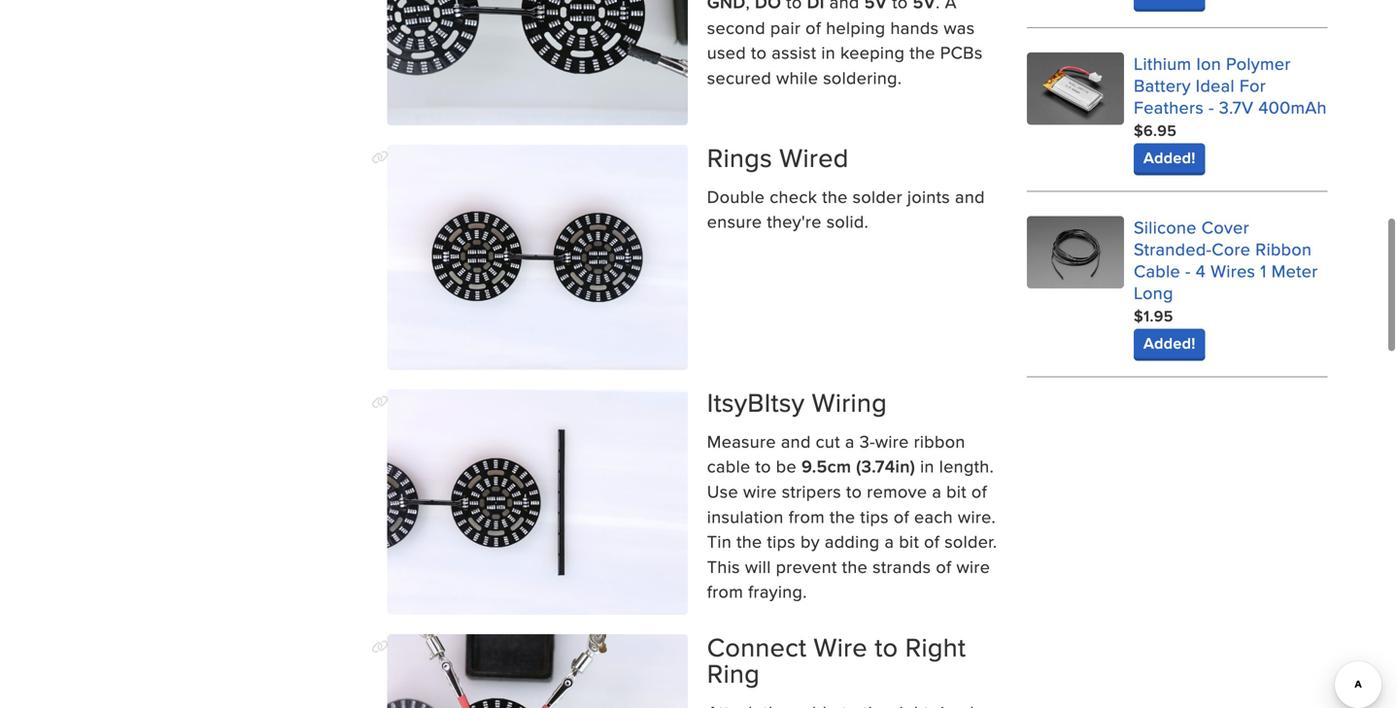 Task type: locate. For each thing, give the bounding box(es) containing it.
2 horizontal spatial wire
[[957, 554, 991, 579]]

in
[[822, 40, 836, 65], [921, 454, 935, 479]]

added! link down $6.95
[[1134, 143, 1206, 172]]

ion
[[1197, 51, 1222, 76]]

in right the assist
[[822, 40, 836, 65]]

to
[[751, 40, 767, 65], [756, 454, 772, 479], [847, 479, 863, 504], [875, 629, 899, 666]]

added! link down $1.95 at the top right of the page
[[1134, 329, 1206, 358]]

the down adding
[[843, 554, 868, 579]]

1 horizontal spatial from
[[789, 504, 825, 529]]

of
[[806, 15, 822, 40], [972, 479, 988, 504], [894, 504, 910, 529], [925, 529, 940, 554], [936, 554, 952, 579]]

added! down $1.95 at the top right of the page
[[1144, 332, 1196, 355]]

wire inside measure and cut a 3-wire ribbon cable to be
[[876, 429, 910, 454]]

to inside in length. use wire stripers to remove a bit of insulation from the tips of each wire. tin the tips by adding a bit of solder. this will prevent the strands of wire from fraying.
[[847, 479, 863, 504]]

wired
[[780, 139, 849, 176]]

400mah
[[1259, 95, 1328, 119]]

1 vertical spatial link image
[[372, 395, 389, 409]]

1 added! link from the top
[[1134, 143, 1206, 172]]

0 horizontal spatial from
[[708, 579, 744, 604]]

0 vertical spatial bit
[[947, 479, 967, 504]]

they're
[[767, 209, 822, 234]]

rings
[[708, 139, 773, 176]]

0 vertical spatial -
[[1209, 95, 1215, 119]]

3-
[[860, 429, 876, 454]]

1 horizontal spatial wire
[[876, 429, 910, 454]]

1 vertical spatial wire
[[744, 479, 777, 504]]

to down 9.5cm (3.74in)
[[847, 479, 863, 504]]

be
[[777, 454, 797, 479]]

0 vertical spatial added! link
[[1134, 143, 1206, 172]]

link image
[[372, 150, 389, 164], [372, 395, 389, 409], [372, 640, 389, 654]]

of up wire. on the right
[[972, 479, 988, 504]]

to left be
[[756, 454, 772, 479]]

2 added! link from the top
[[1134, 329, 1206, 358]]

connect wire to right ring
[[708, 629, 967, 692]]

second
[[708, 15, 766, 40]]

1 vertical spatial added!
[[1144, 332, 1196, 355]]

rings wired double check the solder joints and ensure they're solid.
[[708, 139, 986, 234]]

of inside . a second pair of helping hands was used to assist in keeping the pcbs secured while soldering.
[[806, 15, 822, 40]]

1 vertical spatial -
[[1186, 258, 1192, 283]]

and inside rings wired double check the solder joints and ensure they're solid.
[[956, 184, 986, 209]]

from
[[789, 504, 825, 529], [708, 579, 744, 604]]

added! link for added!
[[1134, 143, 1206, 172]]

lithium ion polymer battery ideal for feathers - 3.7v 400mah link
[[1134, 51, 1328, 119]]

0 vertical spatial added!
[[1144, 146, 1196, 169]]

pair
[[771, 15, 801, 40]]

tin
[[708, 529, 732, 554]]

joints
[[908, 184, 951, 209]]

measure
[[708, 429, 777, 454]]

secured
[[708, 65, 772, 90]]

added! inside lithium ion polymer battery ideal for feathers - 3.7v 400mah $6.95 added!
[[1144, 146, 1196, 169]]

from down this
[[708, 579, 744, 604]]

2 vertical spatial link image
[[372, 640, 389, 654]]

0 horizontal spatial -
[[1186, 258, 1192, 283]]

1 horizontal spatial and
[[956, 184, 986, 209]]

added! link
[[1134, 143, 1206, 172], [1134, 329, 1206, 358]]

0 horizontal spatial in
[[822, 40, 836, 65]]

tips left by
[[768, 529, 796, 554]]

itsybitsy wiring
[[708, 384, 888, 421]]

solder
[[853, 184, 903, 209]]

battery
[[1134, 73, 1192, 98]]

wiring
[[812, 384, 888, 421]]

2 vertical spatial a
[[885, 529, 895, 554]]

a left 3-
[[846, 429, 855, 454]]

the down hands
[[910, 40, 936, 65]]

and right 'joints'
[[956, 184, 986, 209]]

2 vertical spatial wire
[[957, 554, 991, 579]]

this
[[708, 554, 741, 579]]

1 vertical spatial added! link
[[1134, 329, 1206, 358]]

added!
[[1144, 146, 1196, 169], [1144, 332, 1196, 355]]

$6.95
[[1134, 119, 1177, 142]]

and up be
[[781, 429, 811, 454]]

in down the ribbon
[[921, 454, 935, 479]]

.
[[936, 0, 941, 14]]

slim lithium ion polymer battery 3.7v 400mah with jst 2-ph connector and short cable image
[[1028, 52, 1125, 125]]

0 vertical spatial a
[[846, 429, 855, 454]]

2 horizontal spatial a
[[933, 479, 942, 504]]

0 vertical spatial and
[[956, 184, 986, 209]]

double
[[708, 184, 765, 209]]

ring
[[708, 655, 760, 692]]

to up secured
[[751, 40, 767, 65]]

led_pixels_ring right wire.jpg image
[[387, 390, 688, 615]]

0 vertical spatial from
[[789, 504, 825, 529]]

bit up strands
[[900, 529, 920, 554]]

a up each
[[933, 479, 942, 504]]

tips
[[861, 504, 889, 529], [768, 529, 796, 554]]

of right pair
[[806, 15, 822, 40]]

1 vertical spatial bit
[[900, 529, 920, 554]]

silicone
[[1134, 215, 1197, 239]]

check
[[770, 184, 818, 209]]

2 added! from the top
[[1144, 332, 1196, 355]]

1 added! from the top
[[1144, 146, 1196, 169]]

9.5cm (3.74in)
[[802, 454, 916, 479]]

silicone cover stranded-core ribbon cable - 4 wires 1 meter long $1.95 added!
[[1134, 215, 1319, 355]]

1 horizontal spatial -
[[1209, 95, 1215, 119]]

to right wire
[[875, 629, 899, 666]]

1 horizontal spatial in
[[921, 454, 935, 479]]

ensure
[[708, 209, 762, 234]]

- left 3.7v
[[1209, 95, 1215, 119]]

tips up adding
[[861, 504, 889, 529]]

silicone cover stranded-core ribbon cable - 4 wires 1 meter long link
[[1134, 215, 1319, 305]]

-
[[1209, 95, 1215, 119], [1186, 258, 1192, 283]]

added! down $6.95
[[1144, 146, 1196, 169]]

core
[[1213, 237, 1251, 261]]

cable
[[1134, 258, 1181, 283]]

added! inside the silicone cover stranded-core ribbon cable - 4 wires 1 meter long $1.95 added!
[[1144, 332, 1196, 355]]

1 vertical spatial in
[[921, 454, 935, 479]]

connect
[[708, 629, 807, 666]]

1 horizontal spatial a
[[885, 529, 895, 554]]

solder.
[[945, 529, 998, 554]]

wire up insulation
[[744, 479, 777, 504]]

0 horizontal spatial and
[[781, 429, 811, 454]]

the up adding
[[830, 504, 856, 529]]

from up by
[[789, 504, 825, 529]]

0 vertical spatial in
[[822, 40, 836, 65]]

ribbon
[[1256, 237, 1313, 261]]

in inside in length. use wire stripers to remove a bit of insulation from the tips of each wire. tin the tips by adding a bit of solder. this will prevent the strands of wire from fraying.
[[921, 454, 935, 479]]

each
[[915, 504, 954, 529]]

use
[[708, 479, 739, 504]]

of down remove
[[894, 504, 910, 529]]

led_pixels_rings wired.jpg image
[[387, 145, 688, 370]]

bit
[[947, 479, 967, 504], [900, 529, 920, 554]]

adding
[[825, 529, 880, 554]]

a
[[846, 429, 855, 454], [933, 479, 942, 504], [885, 529, 895, 554]]

the down insulation
[[737, 529, 763, 554]]

0 horizontal spatial a
[[846, 429, 855, 454]]

$1.95
[[1134, 305, 1174, 327]]

wire down solder.
[[957, 554, 991, 579]]

to inside . a second pair of helping hands was used to assist in keeping the pcbs secured while soldering.
[[751, 40, 767, 65]]

the up "solid."
[[823, 184, 848, 209]]

2 link image from the top
[[372, 395, 389, 409]]

cable
[[708, 454, 751, 479]]

solid.
[[827, 209, 869, 234]]

in inside . a second pair of helping hands was used to assist in keeping the pcbs secured while soldering.
[[822, 40, 836, 65]]

the
[[910, 40, 936, 65], [823, 184, 848, 209], [830, 504, 856, 529], [737, 529, 763, 554], [843, 554, 868, 579]]

bit down "length."
[[947, 479, 967, 504]]

1 vertical spatial and
[[781, 429, 811, 454]]

soldering.
[[824, 65, 902, 90]]

and
[[956, 184, 986, 209], [781, 429, 811, 454]]

0 vertical spatial link image
[[372, 150, 389, 164]]

length.
[[940, 454, 995, 479]]

1 vertical spatial from
[[708, 579, 744, 604]]

- left 4
[[1186, 258, 1192, 283]]

a up strands
[[885, 529, 895, 554]]

0 vertical spatial wire
[[876, 429, 910, 454]]

(3.74in)
[[857, 454, 916, 479]]

wire up (3.74in)
[[876, 429, 910, 454]]

and inside measure and cut a 3-wire ribbon cable to be
[[781, 429, 811, 454]]

3 link image from the top
[[372, 640, 389, 654]]

wire
[[876, 429, 910, 454], [744, 479, 777, 504], [957, 554, 991, 579]]



Task type: describe. For each thing, give the bounding box(es) containing it.
fraying.
[[749, 579, 808, 604]]

1 horizontal spatial tips
[[861, 504, 889, 529]]

0 horizontal spatial bit
[[900, 529, 920, 554]]

link image for itsybitsy
[[372, 395, 389, 409]]

. a second pair of helping hands was used to assist in keeping the pcbs secured while soldering.
[[708, 0, 983, 90]]

1 vertical spatial a
[[933, 479, 942, 504]]

cover
[[1202, 215, 1250, 239]]

stripers
[[782, 479, 842, 504]]

wires
[[1211, 258, 1256, 283]]

a
[[946, 0, 957, 14]]

feathers
[[1134, 95, 1204, 119]]

assist
[[772, 40, 817, 65]]

0 horizontal spatial wire
[[744, 479, 777, 504]]

for
[[1240, 73, 1267, 98]]

the inside rings wired double check the solder joints and ensure they're solid.
[[823, 184, 848, 209]]

wire.
[[958, 504, 996, 529]]

- inside the silicone cover stranded-core ribbon cable - 4 wires 1 meter long $1.95 added!
[[1186, 258, 1192, 283]]

cut
[[816, 429, 841, 454]]

right
[[906, 629, 967, 666]]

1 horizontal spatial bit
[[947, 479, 967, 504]]

polymer
[[1227, 51, 1292, 76]]

wire
[[814, 629, 868, 666]]

in length. use wire stripers to remove a bit of insulation from the tips of each wire. tin the tips by adding a bit of solder. this will prevent the strands of wire from fraying.
[[708, 454, 998, 604]]

meter
[[1272, 258, 1319, 283]]

keeping
[[841, 40, 905, 65]]

4
[[1196, 258, 1207, 283]]

link image for connect
[[372, 640, 389, 654]]

ideal
[[1196, 73, 1235, 98]]

used
[[708, 40, 747, 65]]

a coiled silicone cover stranded-core ribbon cable - 4 wires 1 meter long image
[[1028, 216, 1125, 289]]

prevent
[[776, 554, 838, 579]]

of down solder.
[[936, 554, 952, 579]]

3.7v
[[1220, 95, 1254, 119]]

long
[[1134, 280, 1174, 305]]

by
[[801, 529, 820, 554]]

the inside . a second pair of helping hands was used to assist in keeping the pcbs secured while soldering.
[[910, 40, 936, 65]]

measure and cut a 3-wire ribbon cable to be
[[708, 429, 966, 479]]

led_pixels_ring right wiring.jpg image
[[387, 0, 688, 125]]

ribbon
[[914, 429, 966, 454]]

strands
[[873, 554, 932, 579]]

hands
[[891, 15, 939, 40]]

helping
[[827, 15, 886, 40]]

to inside measure and cut a 3-wire ribbon cable to be
[[756, 454, 772, 479]]

itsybitsy
[[708, 384, 805, 421]]

pcbs
[[941, 40, 983, 65]]

while
[[777, 65, 819, 90]]

lithium
[[1134, 51, 1192, 76]]

- inside lithium ion polymer battery ideal for feathers - 3.7v 400mah $6.95 added!
[[1209, 95, 1215, 119]]

a inside measure and cut a 3-wire ribbon cable to be
[[846, 429, 855, 454]]

stranded-
[[1134, 237, 1213, 261]]

of down each
[[925, 529, 940, 554]]

0 horizontal spatial tips
[[768, 529, 796, 554]]

was
[[944, 15, 975, 40]]

1 link image from the top
[[372, 150, 389, 164]]

remove
[[867, 479, 928, 504]]

lithium ion polymer battery ideal for feathers - 3.7v 400mah $6.95 added!
[[1134, 51, 1328, 169]]

1
[[1261, 258, 1267, 283]]

insulation
[[708, 504, 784, 529]]

9.5cm
[[802, 454, 852, 479]]

to inside connect wire to right ring
[[875, 629, 899, 666]]

added! link for long
[[1134, 329, 1206, 358]]

will
[[745, 554, 771, 579]]



Task type: vqa. For each thing, say whether or not it's contained in the screenshot.
Meter
yes



